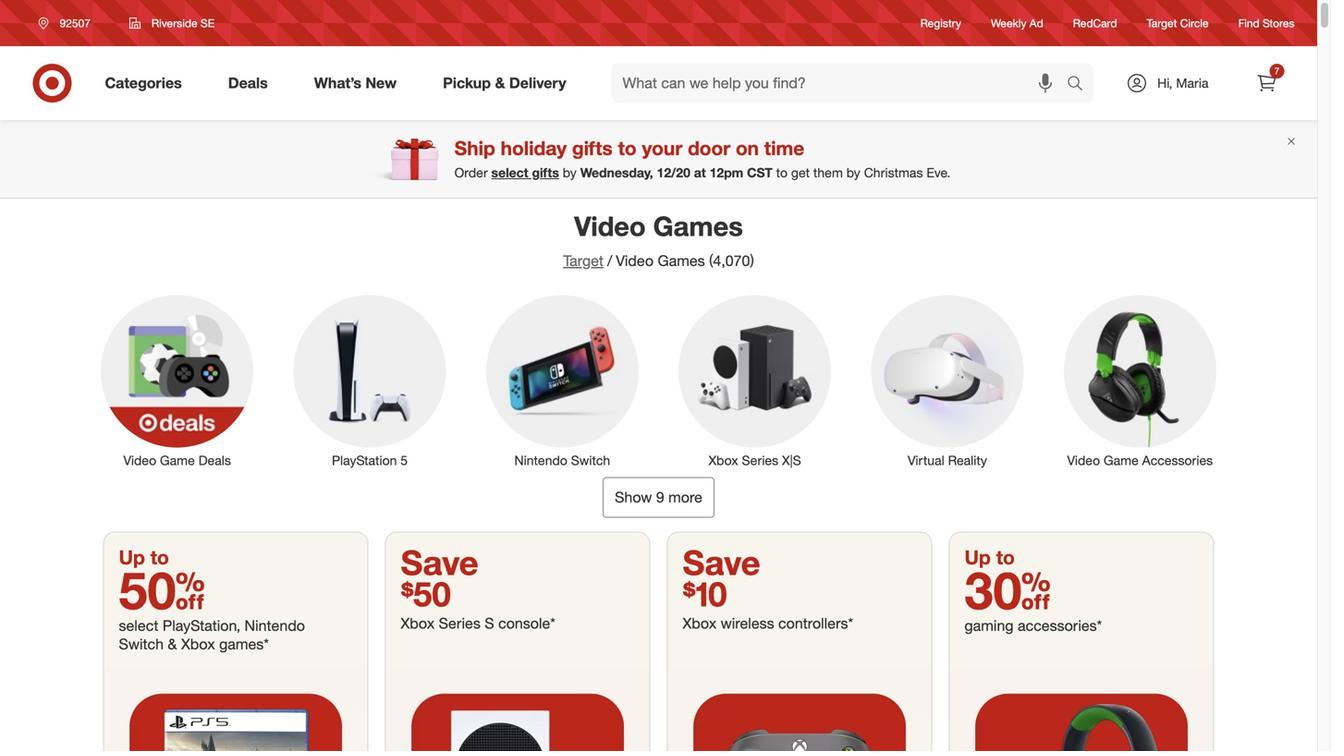 Task type: locate. For each thing, give the bounding box(es) containing it.
series inside xbox series x|s link
[[742, 453, 779, 469]]

1 by from the left
[[563, 165, 577, 181]]

xbox left x|s
[[709, 453, 738, 469]]

What can we help you find? suggestions appear below search field
[[612, 63, 1072, 104]]

2 game from the left
[[1104, 453, 1139, 469]]

1 horizontal spatial save
[[683, 542, 761, 583]]

30
[[965, 559, 1051, 622]]

xbox inside the select playstation, nintendo switch & xbox games*
[[181, 636, 215, 654]]

games left (4,070)
[[658, 252, 705, 270]]

virtual
[[908, 453, 945, 469]]

xbox series s console*
[[401, 615, 556, 633]]

1 horizontal spatial &
[[495, 74, 505, 92]]

games up (4,070)
[[653, 210, 743, 243]]

target circle
[[1147, 16, 1209, 30]]

riverside se button
[[117, 6, 227, 40]]

0 horizontal spatial game
[[160, 453, 195, 469]]

time
[[764, 136, 805, 160]]

to up gaming on the bottom right of page
[[996, 546, 1015, 570]]

/
[[607, 252, 612, 270]]

1 vertical spatial deals
[[198, 453, 231, 469]]

virtual reality
[[908, 453, 987, 469]]

video game accessories link
[[1051, 292, 1229, 470]]

0 horizontal spatial &
[[168, 636, 177, 654]]

save up "wireless" in the right of the page
[[683, 542, 761, 583]]

to up playstation,
[[150, 546, 169, 570]]

1 horizontal spatial by
[[847, 165, 861, 181]]

stores
[[1263, 16, 1295, 30]]

0 vertical spatial target
[[1147, 16, 1177, 30]]

xbox left the s
[[401, 615, 435, 633]]

more
[[669, 489, 703, 507]]

controllers*
[[778, 615, 853, 633]]

gifts up wednesday,
[[572, 136, 613, 160]]

0 vertical spatial &
[[495, 74, 505, 92]]

1 vertical spatial select
[[119, 617, 158, 635]]

up to up gaming on the bottom right of page
[[965, 546, 1015, 570]]

xbox series x|s link
[[666, 292, 844, 470]]

0 horizontal spatial up to
[[119, 546, 169, 570]]

0 vertical spatial select
[[491, 165, 528, 181]]

& right pickup
[[495, 74, 505, 92]]

by down holiday
[[563, 165, 577, 181]]

switch
[[571, 453, 610, 469], [119, 636, 164, 654]]

up
[[119, 546, 145, 570], [965, 546, 991, 570]]

xbox
[[709, 453, 738, 469], [401, 615, 435, 633], [683, 615, 717, 633], [181, 636, 215, 654]]

9
[[656, 489, 664, 507]]

xbox for xbox wireless controllers*
[[683, 615, 717, 633]]

by right them
[[847, 165, 861, 181]]

video inside video game deals link
[[123, 453, 156, 469]]

up to
[[119, 546, 169, 570], [965, 546, 1015, 570]]

playstation 5 link
[[281, 292, 459, 470]]

to up wednesday,
[[618, 136, 637, 160]]

nintendo
[[514, 453, 568, 469], [244, 617, 305, 635]]

0 vertical spatial gifts
[[572, 136, 613, 160]]

video for video game accessories
[[1067, 453, 1100, 469]]

series left x|s
[[742, 453, 779, 469]]

hi,
[[1158, 75, 1173, 91]]

up to up playstation,
[[119, 546, 169, 570]]

xbox for xbox series x|s
[[709, 453, 738, 469]]

1 vertical spatial switch
[[119, 636, 164, 654]]

game
[[160, 453, 195, 469], [1104, 453, 1139, 469]]

nintendo inside the select playstation, nintendo switch & xbox games*
[[244, 617, 305, 635]]

xbox down playstation,
[[181, 636, 215, 654]]

save up xbox series s console*
[[401, 542, 479, 583]]

2 up from the left
[[965, 546, 991, 570]]

xbox for xbox series s console*
[[401, 615, 435, 633]]

0 horizontal spatial up
[[119, 546, 145, 570]]

1 vertical spatial series
[[439, 615, 481, 633]]

target left '/'
[[563, 252, 604, 270]]

redcard
[[1073, 16, 1117, 30]]

target
[[1147, 16, 1177, 30], [563, 252, 604, 270]]

0 horizontal spatial switch
[[119, 636, 164, 654]]

1 game from the left
[[160, 453, 195, 469]]

riverside
[[151, 16, 197, 30]]

1 up to from the left
[[119, 546, 169, 570]]

1 vertical spatial games
[[658, 252, 705, 270]]

weekly
[[991, 16, 1027, 30]]

order
[[455, 165, 488, 181]]

0 horizontal spatial select
[[119, 617, 158, 635]]

1 horizontal spatial game
[[1104, 453, 1139, 469]]

1 horizontal spatial nintendo
[[514, 453, 568, 469]]

series left the s
[[439, 615, 481, 633]]

select
[[491, 165, 528, 181], [119, 617, 158, 635]]

1 save from the left
[[401, 542, 479, 583]]

deals
[[228, 74, 268, 92], [198, 453, 231, 469]]

search button
[[1059, 63, 1103, 107]]

save for $10
[[683, 542, 761, 583]]

games*
[[219, 636, 269, 654]]

video games target / video games (4,070)
[[563, 210, 754, 270]]

search
[[1059, 76, 1103, 94]]

0 vertical spatial switch
[[571, 453, 610, 469]]

0 horizontal spatial gifts
[[532, 165, 559, 181]]

xbox wireless controllers*
[[683, 615, 853, 633]]

riverside se
[[151, 16, 215, 30]]

them
[[814, 165, 843, 181]]

1 horizontal spatial gifts
[[572, 136, 613, 160]]

0 vertical spatial series
[[742, 453, 779, 469]]

gifts
[[572, 136, 613, 160], [532, 165, 559, 181]]

1 vertical spatial &
[[168, 636, 177, 654]]

1 vertical spatial nintendo
[[244, 617, 305, 635]]

up for 50
[[119, 546, 145, 570]]

gifts down holiday
[[532, 165, 559, 181]]

2 save from the left
[[683, 542, 761, 583]]

1 horizontal spatial series
[[742, 453, 779, 469]]

0 vertical spatial nintendo
[[514, 453, 568, 469]]

accessories*
[[1018, 617, 1102, 635]]

select down holiday
[[491, 165, 528, 181]]

2 by from the left
[[847, 165, 861, 181]]

0 horizontal spatial by
[[563, 165, 577, 181]]

12/20
[[657, 165, 691, 181]]

xbox left "wireless" in the right of the page
[[683, 615, 717, 633]]

what's
[[314, 74, 361, 92]]

(4,070)
[[709, 252, 754, 270]]

s
[[485, 615, 494, 633]]

target left circle
[[1147, 16, 1177, 30]]

up to for 30
[[965, 546, 1015, 570]]

by
[[563, 165, 577, 181], [847, 165, 861, 181]]

5
[[401, 453, 408, 469]]

redcard link
[[1073, 15, 1117, 31]]

weekly ad
[[991, 16, 1043, 30]]

video
[[574, 210, 646, 243], [616, 252, 654, 270], [123, 453, 156, 469], [1067, 453, 1100, 469]]

save
[[401, 542, 479, 583], [683, 542, 761, 583]]

ad
[[1030, 16, 1043, 30]]

what's new
[[314, 74, 397, 92]]

switch up show 9 more button
[[571, 453, 610, 469]]

game for deals
[[160, 453, 195, 469]]

series
[[742, 453, 779, 469], [439, 615, 481, 633]]

video inside "video game accessories" link
[[1067, 453, 1100, 469]]

select left playstation,
[[119, 617, 158, 635]]

0 horizontal spatial save
[[401, 542, 479, 583]]

pickup
[[443, 74, 491, 92]]

0 horizontal spatial target
[[563, 252, 604, 270]]

0 horizontal spatial nintendo
[[244, 617, 305, 635]]

2 up to from the left
[[965, 546, 1015, 570]]

series for s
[[439, 615, 481, 633]]

nintendo switch link
[[474, 292, 651, 470]]

1 up from the left
[[119, 546, 145, 570]]

on
[[736, 136, 759, 160]]

playstation,
[[163, 617, 240, 635]]

up to for 50
[[119, 546, 169, 570]]

new
[[366, 74, 397, 92]]

xbox series x|s
[[709, 453, 801, 469]]

games
[[653, 210, 743, 243], [658, 252, 705, 270]]

1 vertical spatial target
[[563, 252, 604, 270]]

& inside the select playstation, nintendo switch & xbox games*
[[168, 636, 177, 654]]

series for x|s
[[742, 453, 779, 469]]

se
[[201, 16, 215, 30]]

0 horizontal spatial series
[[439, 615, 481, 633]]

1 horizontal spatial select
[[491, 165, 528, 181]]

maria
[[1176, 75, 1209, 91]]

find stores link
[[1238, 15, 1295, 31]]

video for video game deals
[[123, 453, 156, 469]]

1 horizontal spatial up
[[965, 546, 991, 570]]

ship
[[455, 136, 495, 160]]

& down playstation,
[[168, 636, 177, 654]]

1 horizontal spatial up to
[[965, 546, 1015, 570]]

switch down the "50"
[[119, 636, 164, 654]]

video game accessories
[[1067, 453, 1213, 469]]



Task type: vqa. For each thing, say whether or not it's contained in the screenshot.
Apply.
no



Task type: describe. For each thing, give the bounding box(es) containing it.
92507 button
[[26, 6, 110, 40]]

accessories
[[1142, 453, 1213, 469]]

12pm
[[710, 165, 743, 181]]

0 vertical spatial deals
[[228, 74, 268, 92]]

show 9 more button
[[603, 478, 715, 518]]

1 horizontal spatial switch
[[571, 453, 610, 469]]

gaming
[[965, 617, 1014, 635]]

video for video games target / video games (4,070)
[[574, 210, 646, 243]]

switch inside the select playstation, nintendo switch & xbox games*
[[119, 636, 164, 654]]

target inside video games target / video games (4,070)
[[563, 252, 604, 270]]

wireless
[[721, 615, 774, 633]]

door
[[688, 136, 731, 160]]

game for accessories
[[1104, 453, 1139, 469]]

show
[[615, 489, 652, 507]]

delivery
[[509, 74, 566, 92]]

x|s
[[782, 453, 801, 469]]

$10
[[683, 574, 727, 615]]

playstation
[[332, 453, 397, 469]]

console*
[[498, 615, 556, 633]]

select playstation, nintendo switch & xbox games*
[[119, 617, 305, 654]]

up for 30
[[965, 546, 991, 570]]

registry link
[[920, 15, 962, 31]]

playstation 5
[[332, 453, 408, 469]]

virtual reality link
[[859, 292, 1037, 470]]

1 horizontal spatial target
[[1147, 16, 1177, 30]]

7
[[1275, 65, 1280, 77]]

select inside the ship holiday gifts to your door on time order select gifts by wednesday, 12/20 at 12pm cst to get them by christmas eve.
[[491, 165, 528, 181]]

registry
[[920, 16, 962, 30]]

circle
[[1180, 16, 1209, 30]]

pickup & delivery link
[[427, 63, 589, 104]]

nintendo switch
[[514, 453, 610, 469]]

find stores
[[1238, 16, 1295, 30]]

92507
[[60, 16, 90, 30]]

gaming accessories*
[[965, 617, 1102, 635]]

christmas
[[864, 165, 923, 181]]

find
[[1238, 16, 1260, 30]]

video game deals link
[[88, 292, 266, 470]]

select inside the select playstation, nintendo switch & xbox games*
[[119, 617, 158, 635]]

wednesday,
[[580, 165, 653, 181]]

your
[[642, 136, 683, 160]]

video game deals
[[123, 453, 231, 469]]

weekly ad link
[[991, 15, 1043, 31]]

deals link
[[212, 63, 291, 104]]

categories link
[[89, 63, 205, 104]]

show 9 more
[[615, 489, 703, 507]]

what's new link
[[298, 63, 420, 104]]

target link
[[563, 252, 604, 270]]

get
[[791, 165, 810, 181]]

ship holiday gifts to your door on time order select gifts by wednesday, 12/20 at 12pm cst to get them by christmas eve.
[[455, 136, 951, 181]]

at
[[694, 165, 706, 181]]

7 link
[[1247, 63, 1287, 104]]

50
[[119, 559, 205, 622]]

cst
[[747, 165, 773, 181]]

0 vertical spatial games
[[653, 210, 743, 243]]

categories
[[105, 74, 182, 92]]

save for $50
[[401, 542, 479, 583]]

reality
[[948, 453, 987, 469]]

to left get
[[776, 165, 788, 181]]

pickup & delivery
[[443, 74, 566, 92]]

$50
[[401, 574, 451, 615]]

hi, maria
[[1158, 75, 1209, 91]]

& inside pickup & delivery link
[[495, 74, 505, 92]]

eve.
[[927, 165, 951, 181]]

target circle link
[[1147, 15, 1209, 31]]

holiday
[[501, 136, 567, 160]]

1 vertical spatial gifts
[[532, 165, 559, 181]]



